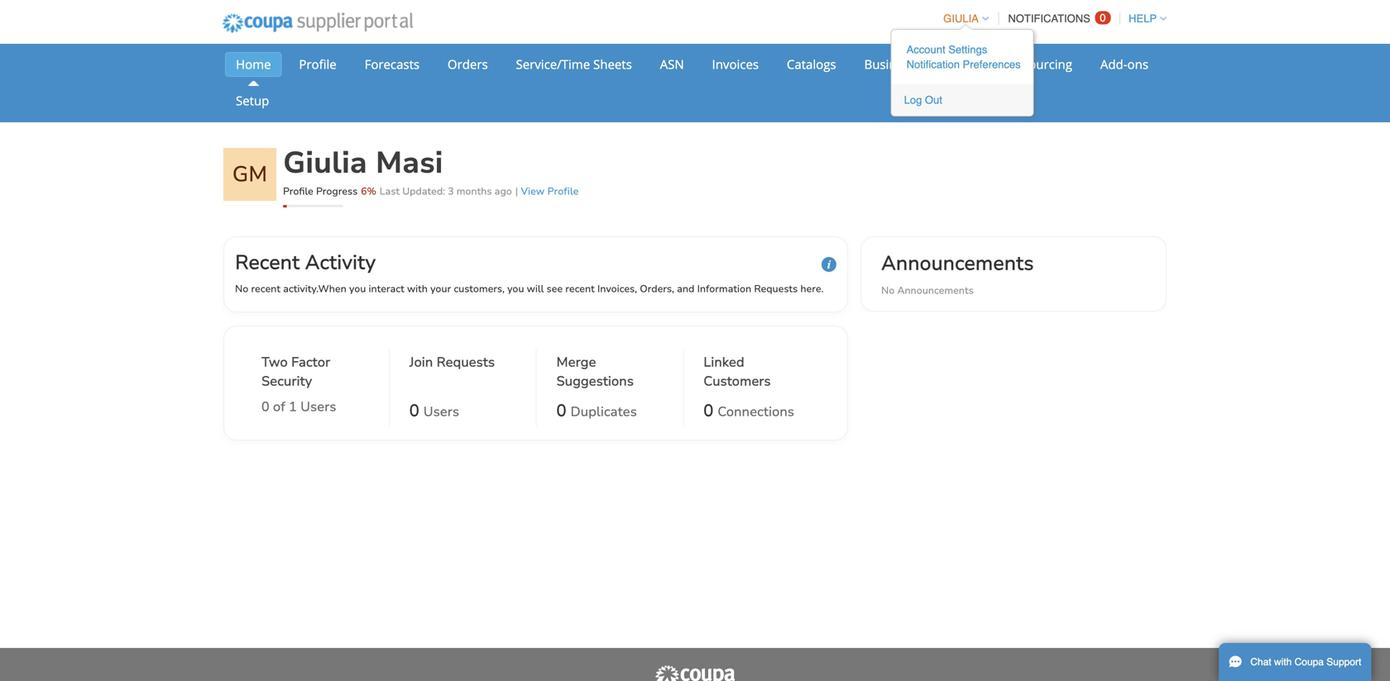 Task type: vqa. For each thing, say whether or not it's contained in the screenshot.


Task type: locate. For each thing, give the bounding box(es) containing it.
you right when
[[349, 283, 366, 296]]

notifications 0
[[1008, 12, 1106, 25]]

no
[[235, 283, 248, 296], [881, 284, 895, 297]]

0 horizontal spatial requests
[[437, 354, 495, 372]]

preferences
[[963, 58, 1021, 71]]

0 horizontal spatial no
[[235, 283, 248, 296]]

add-ons link
[[1090, 52, 1159, 77]]

6%
[[361, 185, 376, 198]]

1 horizontal spatial recent
[[565, 283, 595, 296]]

sheets
[[593, 56, 632, 73]]

0 vertical spatial giulia
[[943, 12, 979, 25]]

0 horizontal spatial users
[[300, 399, 336, 416]]

0
[[1100, 12, 1106, 24], [261, 399, 269, 416], [409, 400, 419, 423], [556, 400, 566, 423], [704, 400, 713, 423]]

you left will
[[507, 283, 524, 296]]

notifications
[[1008, 12, 1090, 25]]

orders link
[[437, 52, 499, 77]]

log out
[[904, 94, 942, 106]]

ago
[[495, 185, 512, 198]]

invoices,
[[597, 283, 637, 296]]

0 down customers
[[704, 400, 713, 423]]

0 horizontal spatial you
[[349, 283, 366, 296]]

users inside two factor security 0 of 1 users
[[300, 399, 336, 416]]

1 horizontal spatial you
[[507, 283, 524, 296]]

giulia inside giulia masi profile progress 6% last updated: 3 months ago | view profile
[[283, 143, 367, 183]]

recent down recent
[[251, 283, 280, 296]]

0 down join
[[409, 400, 419, 423]]

navigation
[[891, 2, 1167, 117]]

users down join requests link
[[423, 403, 459, 421]]

1 vertical spatial announcements
[[897, 284, 974, 297]]

giulia inside navigation
[[943, 12, 979, 25]]

business performance
[[864, 56, 994, 73]]

chat with coupa support button
[[1219, 644, 1371, 682]]

with left the your
[[407, 283, 428, 296]]

announcements
[[881, 250, 1034, 277], [897, 284, 974, 297]]

forecasts
[[365, 56, 420, 73]]

forecasts link
[[354, 52, 430, 77]]

interact
[[369, 283, 404, 296]]

giulia up progress
[[283, 143, 367, 183]]

support
[[1327, 657, 1361, 669]]

merge suggestions
[[556, 354, 634, 391]]

merge
[[556, 354, 596, 372]]

recent right the see
[[565, 283, 595, 296]]

1 vertical spatial with
[[1274, 657, 1292, 669]]

users
[[300, 399, 336, 416], [423, 403, 459, 421]]

1 recent from the left
[[251, 283, 280, 296]]

0 horizontal spatial recent
[[251, 283, 280, 296]]

help link
[[1121, 12, 1167, 25]]

setup
[[236, 92, 269, 109]]

|
[[515, 185, 518, 198]]

factor
[[291, 354, 330, 372]]

requests left here. on the right top of page
[[754, 283, 798, 296]]

1 vertical spatial giulia
[[283, 143, 367, 183]]

months
[[456, 185, 492, 198]]

requests right join
[[437, 354, 495, 372]]

orders,
[[640, 283, 674, 296]]

giulia
[[943, 12, 979, 25], [283, 143, 367, 183]]

two factor security 0 of 1 users
[[261, 354, 336, 416]]

orders
[[448, 56, 488, 73]]

1 horizontal spatial no
[[881, 284, 895, 297]]

1 horizontal spatial with
[[1274, 657, 1292, 669]]

navigation containing notifications 0
[[891, 2, 1167, 117]]

requests
[[754, 283, 798, 296], [437, 354, 495, 372]]

0 vertical spatial requests
[[754, 283, 798, 296]]

1 horizontal spatial requests
[[754, 283, 798, 296]]

users right 1
[[300, 399, 336, 416]]

last
[[380, 185, 400, 198]]

users inside 0 users
[[423, 403, 459, 421]]

view
[[521, 185, 545, 198]]

0 left help
[[1100, 12, 1106, 24]]

no down recent
[[235, 283, 248, 296]]

profile
[[299, 56, 337, 73], [283, 185, 313, 198], [547, 185, 579, 198]]

1 horizontal spatial giulia
[[943, 12, 979, 25]]

with inside button
[[1274, 657, 1292, 669]]

join requests link
[[409, 353, 495, 395]]

add-ons
[[1100, 56, 1148, 73]]

0 left the of
[[261, 399, 269, 416]]

customers
[[704, 373, 771, 391]]

giulia for giulia masi profile progress 6% last updated: 3 months ago | view profile
[[283, 143, 367, 183]]

coupa supplier portal image
[[211, 2, 424, 44], [654, 665, 736, 682]]

with right chat at the right bottom of the page
[[1274, 657, 1292, 669]]

notification preferences link
[[907, 57, 1021, 72]]

0 vertical spatial announcements
[[881, 250, 1034, 277]]

service/time sheets link
[[505, 52, 643, 77]]

no right here. on the right top of page
[[881, 284, 895, 297]]

two factor security link
[[261, 353, 369, 395]]

1 vertical spatial coupa supplier portal image
[[654, 665, 736, 682]]

0 connections
[[704, 400, 794, 423]]

0 inside notifications 0
[[1100, 12, 1106, 24]]

setup link
[[225, 89, 280, 113]]

with
[[407, 283, 428, 296], [1274, 657, 1292, 669]]

1 vertical spatial requests
[[437, 354, 495, 372]]

0 left duplicates
[[556, 400, 566, 423]]

your
[[430, 283, 451, 296]]

linked customers
[[704, 354, 771, 391]]

here.
[[800, 283, 824, 296]]

0 horizontal spatial with
[[407, 283, 428, 296]]

1 horizontal spatial users
[[423, 403, 459, 421]]

1
[[289, 399, 297, 416]]

profile link
[[288, 52, 347, 77]]

coupa
[[1295, 657, 1324, 669]]

additional information image
[[822, 257, 837, 272]]

1 horizontal spatial coupa supplier portal image
[[654, 665, 736, 682]]

profile left progress
[[283, 185, 313, 198]]

duplicates
[[570, 403, 637, 421]]

gm
[[232, 160, 267, 189]]

giulia up account settings link
[[943, 12, 979, 25]]

0 horizontal spatial giulia
[[283, 143, 367, 183]]

invoices link
[[701, 52, 770, 77]]

recent
[[251, 283, 280, 296], [565, 283, 595, 296]]

0 horizontal spatial coupa supplier portal image
[[211, 2, 424, 44]]

performance
[[919, 56, 994, 73]]



Task type: describe. For each thing, give the bounding box(es) containing it.
0 for 0 connections
[[704, 400, 713, 423]]

0 for 0 duplicates
[[556, 400, 566, 423]]

0 for 0 users
[[409, 400, 419, 423]]

activity.
[[283, 283, 318, 296]]

of
[[273, 399, 285, 416]]

progress
[[316, 185, 358, 198]]

log out link
[[904, 93, 1025, 108]]

0 inside two factor security 0 of 1 users
[[261, 399, 269, 416]]

recent activity
[[235, 249, 376, 276]]

will
[[527, 283, 544, 296]]

out
[[925, 94, 942, 106]]

log
[[904, 94, 922, 106]]

join requests
[[409, 354, 495, 372]]

view profile link
[[521, 185, 579, 198]]

when
[[318, 283, 346, 296]]

profile right home
[[299, 56, 337, 73]]

asn
[[660, 56, 684, 73]]

sourcing
[[1022, 56, 1072, 73]]

account
[[907, 43, 945, 56]]

business performance link
[[853, 52, 1005, 77]]

profile right view
[[547, 185, 579, 198]]

service/time sheets
[[516, 56, 632, 73]]

updated:
[[402, 185, 445, 198]]

2 recent from the left
[[565, 283, 595, 296]]

masi
[[376, 143, 443, 183]]

no recent activity. when you interact with your customers, you will see recent invoices, orders, and information requests here.
[[235, 283, 824, 296]]

merge suggestions link
[[556, 353, 663, 395]]

linked
[[704, 354, 744, 372]]

account settings notification preferences
[[907, 43, 1021, 71]]

2 you from the left
[[507, 283, 524, 296]]

asn link
[[649, 52, 695, 77]]

activity
[[305, 249, 376, 276]]

giulia for giulia
[[943, 12, 979, 25]]

0 duplicates
[[556, 400, 637, 423]]

0 vertical spatial with
[[407, 283, 428, 296]]

and
[[677, 283, 695, 296]]

1 you from the left
[[349, 283, 366, 296]]

chat
[[1250, 657, 1271, 669]]

gm image
[[223, 148, 276, 201]]

two
[[261, 354, 288, 372]]

information
[[697, 283, 751, 296]]

security
[[261, 373, 312, 391]]

giulia masi profile progress 6% last updated: 3 months ago | view profile
[[283, 143, 579, 198]]

announcements inside announcements no announcements
[[897, 284, 974, 297]]

3
[[448, 185, 454, 198]]

notification
[[907, 58, 960, 71]]

announcements no announcements
[[881, 250, 1034, 297]]

see
[[546, 283, 563, 296]]

add-
[[1100, 56, 1127, 73]]

0 vertical spatial coupa supplier portal image
[[211, 2, 424, 44]]

ons
[[1127, 56, 1148, 73]]

service/time
[[516, 56, 590, 73]]

suggestions
[[556, 373, 634, 391]]

customers,
[[454, 283, 505, 296]]

settings
[[948, 43, 987, 56]]

no inside announcements no announcements
[[881, 284, 895, 297]]

join
[[409, 354, 433, 372]]

invoices
[[712, 56, 759, 73]]

catalogs link
[[776, 52, 847, 77]]

catalogs
[[787, 56, 836, 73]]

linked customers link
[[704, 353, 810, 395]]

home
[[236, 56, 271, 73]]

chat with coupa support
[[1250, 657, 1361, 669]]

0 users
[[409, 400, 459, 423]]

home link
[[225, 52, 282, 77]]

giulia link
[[936, 12, 989, 25]]

business
[[864, 56, 915, 73]]

recent
[[235, 249, 300, 276]]

help
[[1129, 12, 1157, 25]]

account settings link
[[907, 42, 1021, 57]]

sourcing link
[[1011, 52, 1083, 77]]

connections
[[718, 403, 794, 421]]



